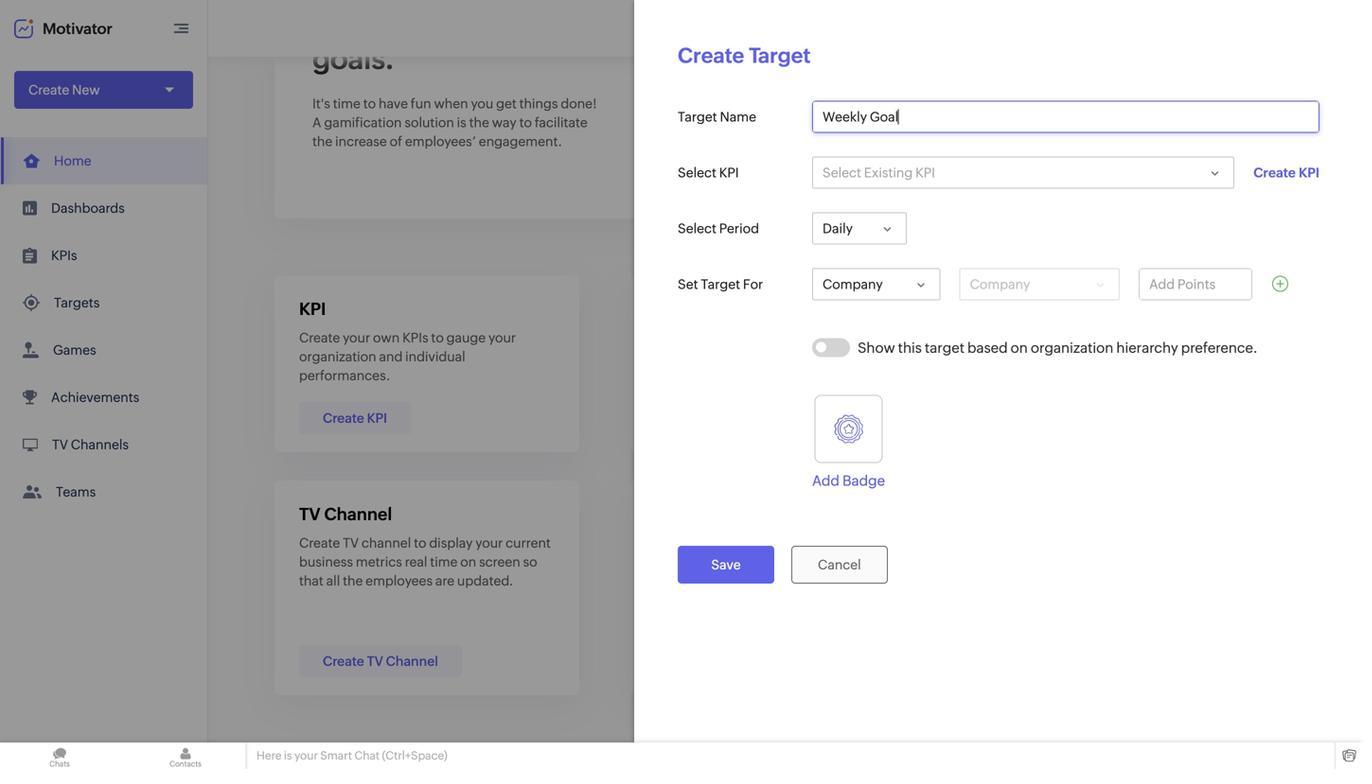 Task type: describe. For each thing, give the bounding box(es) containing it.
way
[[492, 115, 517, 130]]

1 vertical spatial channel
[[386, 654, 438, 670]]

teams
[[56, 485, 96, 500]]

set
[[678, 277, 698, 292]]

1 company field from the left
[[813, 268, 941, 301]]

display
[[429, 536, 473, 551]]

select for select existing kpi
[[823, 165, 862, 180]]

kpis inside create your own kpis to gauge your organization and individual performances.
[[403, 330, 429, 346]]

setting up sales targets help keep you and your sales team focused on achieving your goals for a specific time.
[[655, 330, 911, 384]]

user image
[[1305, 13, 1335, 44]]

to up engagement.
[[519, 115, 532, 130]]

a inside it's time to have fun when you get things done! a gamification solution is the way to facilitate the increase of employees' engagement.
[[313, 115, 322, 130]]

your down 'up'
[[681, 349, 709, 365]]

time inside create tv channel to display your current business metrics real time on screen so that all the employees are updated.
[[430, 555, 458, 570]]

enthusiastically.
[[1011, 368, 1109, 384]]

motivate
[[1168, 330, 1222, 346]]

1 vertical spatial sales
[[712, 349, 742, 365]]

motivator
[[43, 20, 112, 37]]

existing
[[864, 165, 913, 180]]

2 horizontal spatial on
[[1011, 340, 1028, 356]]

start
[[1011, 330, 1041, 346]]

period
[[719, 221, 760, 236]]

organization inside create your own kpis to gauge your organization and individual performances.
[[299, 349, 377, 365]]

smart
[[320, 750, 352, 763]]

increase
[[335, 134, 387, 149]]

badge
[[843, 473, 886, 490]]

your inside create tv channel to display your current business metrics real time on screen so that all the employees are updated.
[[476, 536, 503, 551]]

targets
[[54, 295, 100, 311]]

(ctrl+space)
[[382, 750, 448, 763]]

that
[[299, 574, 324, 589]]

preference.
[[1182, 340, 1258, 356]]

select kpi
[[678, 165, 739, 180]]

business
[[299, 555, 353, 570]]

your inside to achieve your goals.
[[458, 10, 519, 43]]

working
[[848, 536, 898, 551]]

up
[[703, 330, 719, 346]]

select existing kpi
[[823, 165, 936, 180]]

real
[[405, 555, 428, 570]]

goals.
[[313, 43, 395, 75]]

here is your smart chat (ctrl+space)
[[257, 750, 448, 763]]

to achieve your goals.
[[313, 10, 519, 75]]

create inside create your own kpis to gauge your organization and individual performances.
[[299, 330, 340, 346]]

a inside a team is a group of individuals working together to achieve their goal.
[[713, 536, 720, 551]]

your left smart
[[295, 750, 318, 763]]

achieve inside start creating games and motivate your employees to achieve their goals enthusiastically.
[[1096, 349, 1144, 365]]

so
[[523, 555, 538, 570]]

here
[[257, 750, 282, 763]]

screen
[[479, 555, 521, 570]]

kpi inside field
[[916, 165, 936, 180]]

keep
[[831, 330, 861, 346]]

achieve inside a team is a group of individuals working together to achieve their goal.
[[727, 555, 775, 570]]

gamification
[[324, 115, 402, 130]]

when
[[434, 96, 468, 111]]

target
[[925, 340, 965, 356]]

your right gauge
[[489, 330, 516, 346]]

to inside create your own kpis to gauge your organization and individual performances.
[[431, 330, 444, 346]]

Daily field
[[813, 213, 907, 245]]

individual
[[405, 349, 466, 365]]

games
[[1097, 330, 1139, 346]]

your down setting
[[655, 368, 683, 384]]

things
[[520, 96, 558, 111]]

solution
[[405, 115, 454, 130]]

setting
[[655, 330, 700, 346]]

updated.
[[457, 574, 514, 589]]

create target
[[678, 44, 811, 68]]

Add Points text field
[[1140, 269, 1252, 300]]

employees inside create tv channel to display your current business metrics real time on screen so that all the employees are updated.
[[366, 574, 433, 589]]

engagement.
[[479, 134, 563, 149]]

to inside to achieve your goals.
[[313, 10, 340, 43]]

performances.
[[299, 368, 390, 384]]

team inside a team is a group of individuals working together to achieve their goal.
[[667, 536, 698, 551]]

to inside start creating games and motivate your employees to achieve their goals enthusiastically.
[[1081, 349, 1094, 365]]

own
[[373, 330, 400, 346]]

of inside a team is a group of individuals working together to achieve their goal.
[[763, 536, 776, 551]]

their inside a team is a group of individuals working together to achieve their goal.
[[777, 555, 806, 570]]

facilitate
[[535, 115, 588, 130]]

is inside a team is a group of individuals working together to achieve their goal.
[[701, 536, 711, 551]]

show
[[858, 340, 896, 356]]

0 vertical spatial the
[[469, 115, 489, 130]]

select period
[[678, 221, 760, 236]]

0 vertical spatial sales
[[722, 330, 752, 346]]

set target for
[[678, 277, 764, 292]]

together
[[655, 555, 709, 570]]

it's time to have fun when you get things done! a gamification solution is the way to facilitate the increase of employees' engagement.
[[313, 96, 597, 149]]

it's
[[313, 96, 330, 111]]

team inside setting up sales targets help keep you and your sales team focused on achieving your goals for a specific time.
[[745, 349, 776, 365]]

select for select kpi
[[678, 165, 717, 180]]

tv inside 'create tv channel' link
[[367, 654, 383, 670]]

goal.
[[809, 555, 839, 570]]

target for create
[[749, 44, 811, 68]]

achieve inside to achieve your goals.
[[346, 10, 452, 43]]

and inside setting up sales targets help keep you and your sales team focused on achieving your goals for a specific time.
[[655, 349, 679, 365]]

a team is a group of individuals working together to achieve their goal.
[[655, 536, 898, 570]]

add
[[813, 473, 840, 490]]

channel
[[362, 536, 411, 551]]

for
[[721, 368, 739, 384]]

hierarchy
[[1117, 340, 1179, 356]]

new
[[72, 82, 100, 98]]

to up gamification
[[363, 96, 376, 111]]

gauge
[[447, 330, 486, 346]]

select for select period
[[678, 221, 717, 236]]

get
[[496, 96, 517, 111]]

start creating games and motivate your employees to achieve their goals enthusiastically.
[[1011, 330, 1252, 384]]

tv inside create tv channel to display your current business metrics real time on screen so that all the employees are updated.
[[343, 536, 359, 551]]

list containing home
[[0, 137, 207, 516]]



Task type: locate. For each thing, give the bounding box(es) containing it.
creating
[[1044, 330, 1095, 346]]

1 horizontal spatial kpis
[[403, 330, 429, 346]]

on down keep
[[832, 349, 848, 365]]

on right based
[[1011, 340, 1028, 356]]

1 vertical spatial the
[[313, 134, 333, 149]]

daily
[[823, 221, 853, 236]]

0 horizontal spatial a
[[313, 115, 322, 130]]

target name
[[678, 109, 757, 125]]

and down 'own'
[[379, 349, 403, 365]]

employees inside start creating games and motivate your employees to achieve their goals enthusiastically.
[[1011, 349, 1078, 365]]

dashboards
[[51, 201, 125, 216]]

0 horizontal spatial of
[[390, 134, 403, 149]]

1 vertical spatial employees
[[366, 574, 433, 589]]

focused
[[779, 349, 829, 365]]

the left way
[[469, 115, 489, 130]]

to inside create tv channel to display your current business metrics real time on screen so that all the employees are updated.
[[414, 536, 427, 551]]

contacts image
[[126, 743, 245, 770]]

to up individual
[[431, 330, 444, 346]]

on
[[1011, 340, 1028, 356], [832, 349, 848, 365], [460, 555, 477, 570]]

individuals
[[779, 536, 845, 551]]

tv channels
[[52, 438, 129, 453]]

0 horizontal spatial on
[[460, 555, 477, 570]]

time up gamification
[[333, 96, 361, 111]]

a inside a team is a group of individuals working together to achieve their goal.
[[655, 536, 664, 551]]

0 horizontal spatial is
[[284, 750, 292, 763]]

1 vertical spatial target
[[678, 109, 718, 125]]

select left existing
[[823, 165, 862, 180]]

0 horizontal spatial employees
[[366, 574, 433, 589]]

achieve down the games
[[1096, 349, 1144, 365]]

2 horizontal spatial and
[[1141, 330, 1165, 346]]

team up specific
[[745, 349, 776, 365]]

1 vertical spatial goals
[[685, 368, 719, 384]]

create kpi
[[1254, 165, 1320, 180], [323, 411, 387, 426]]

your right motivate
[[1225, 330, 1252, 346]]

your left 'own'
[[343, 330, 370, 346]]

a up the save
[[713, 536, 720, 551]]

on up the updated.
[[460, 555, 477, 570]]

2 vertical spatial achieve
[[727, 555, 775, 570]]

0 vertical spatial team
[[745, 349, 776, 365]]

current
[[506, 536, 551, 551]]

channels
[[71, 438, 129, 453]]

add badge
[[813, 473, 886, 490]]

0 horizontal spatial create kpi
[[323, 411, 387, 426]]

time up are
[[430, 555, 458, 570]]

select inside select existing kpi field
[[823, 165, 862, 180]]

and right the games
[[1141, 330, 1165, 346]]

1 horizontal spatial create kpi
[[1254, 165, 1320, 180]]

your inside start creating games and motivate your employees to achieve their goals enthusiastically.
[[1225, 330, 1252, 346]]

tv
[[52, 438, 68, 453], [299, 505, 321, 525], [343, 536, 359, 551], [367, 654, 383, 670]]

a up together
[[655, 536, 664, 551]]

achieving
[[850, 349, 911, 365]]

metrics
[[356, 555, 402, 570]]

is down when
[[457, 115, 467, 130]]

0 vertical spatial a
[[313, 115, 322, 130]]

to up it's
[[313, 10, 340, 43]]

target for set
[[701, 277, 741, 292]]

channel
[[324, 505, 392, 525], [386, 654, 438, 670]]

the right all
[[343, 574, 363, 589]]

create your own kpis to gauge your organization and individual performances.
[[299, 330, 516, 384]]

2 vertical spatial is
[[284, 750, 292, 763]]

0 horizontal spatial kpis
[[51, 248, 77, 263]]

on inside create tv channel to display your current business metrics real time on screen so that all the employees are updated.
[[460, 555, 477, 570]]

sales
[[722, 330, 752, 346], [712, 349, 742, 365]]

time
[[333, 96, 361, 111], [430, 555, 458, 570]]

show this target based on organization hierarchy preference.
[[858, 340, 1258, 356]]

1 horizontal spatial on
[[832, 349, 848, 365]]

1 horizontal spatial of
[[763, 536, 776, 551]]

you inside it's time to have fun when you get things done! a gamification solution is the way to facilitate the increase of employees' engagement.
[[471, 96, 494, 111]]

you inside setting up sales targets help keep you and your sales team focused on achieving your goals for a specific time.
[[864, 330, 886, 346]]

time.
[[802, 368, 834, 384]]

0 horizontal spatial their
[[777, 555, 806, 570]]

None text field
[[813, 102, 1319, 132]]

kpis
[[51, 248, 77, 263], [403, 330, 429, 346]]

2 company field from the left
[[960, 268, 1120, 301]]

0 vertical spatial employees
[[1011, 349, 1078, 365]]

0 horizontal spatial and
[[379, 349, 403, 365]]

target up name
[[749, 44, 811, 68]]

0 vertical spatial create kpi
[[1254, 165, 1320, 180]]

to up real
[[414, 536, 427, 551]]

chats image
[[0, 743, 119, 770]]

1 vertical spatial you
[[864, 330, 886, 346]]

company up game
[[970, 277, 1031, 292]]

their inside start creating games and motivate your employees to achieve their goals enthusiastically.
[[1147, 349, 1175, 365]]

0 vertical spatial time
[[333, 96, 361, 111]]

0 vertical spatial achieve
[[346, 10, 452, 43]]

0 horizontal spatial organization
[[299, 349, 377, 365]]

0 horizontal spatial a
[[713, 536, 720, 551]]

have
[[379, 96, 408, 111]]

company field down daily "field"
[[813, 268, 941, 301]]

the
[[469, 115, 489, 130], [313, 134, 333, 149], [343, 574, 363, 589]]

to down creating
[[1081, 349, 1094, 365]]

0 horizontal spatial you
[[471, 96, 494, 111]]

and inside start creating games and motivate your employees to achieve their goals enthusiastically.
[[1141, 330, 1165, 346]]

and down setting
[[655, 349, 679, 365]]

all
[[326, 574, 340, 589]]

1 vertical spatial of
[[763, 536, 776, 551]]

1 company from the left
[[823, 277, 883, 292]]

1 horizontal spatial time
[[430, 555, 458, 570]]

2 vertical spatial the
[[343, 574, 363, 589]]

create tv channel to display your current business metrics real time on screen so that all the employees are updated.
[[299, 536, 551, 589]]

you for when
[[471, 96, 494, 111]]

game
[[1011, 300, 1059, 319]]

select down target name
[[678, 165, 717, 180]]

goals down motivate
[[1178, 349, 1211, 365]]

0 vertical spatial target
[[749, 44, 811, 68]]

0 horizontal spatial the
[[313, 134, 333, 149]]

1 vertical spatial team
[[667, 536, 698, 551]]

chat
[[355, 750, 380, 763]]

based
[[968, 340, 1008, 356]]

1 vertical spatial achieve
[[1096, 349, 1144, 365]]

to down group
[[712, 555, 724, 570]]

0 vertical spatial a
[[741, 368, 748, 384]]

kpis up targets
[[51, 248, 77, 263]]

kpis inside list
[[51, 248, 77, 263]]

goals inside setting up sales targets help keep you and your sales team focused on achieving your goals for a specific time.
[[685, 368, 719, 384]]

1 vertical spatial a
[[713, 536, 720, 551]]

goals left "for"
[[685, 368, 719, 384]]

time inside it's time to have fun when you get things done! a gamification solution is the way to facilitate the increase of employees' engagement.
[[333, 96, 361, 111]]

home
[[54, 153, 91, 169]]

1 horizontal spatial achieve
[[727, 555, 775, 570]]

achievements
[[51, 390, 139, 405]]

tv channel
[[299, 505, 392, 525]]

of
[[390, 134, 403, 149], [763, 536, 776, 551]]

0 horizontal spatial goals
[[685, 368, 719, 384]]

0 horizontal spatial company field
[[813, 268, 941, 301]]

is right the here
[[284, 750, 292, 763]]

0 vertical spatial goals
[[1178, 349, 1211, 365]]

0 vertical spatial is
[[457, 115, 467, 130]]

1 vertical spatial their
[[777, 555, 806, 570]]

create tv channel link
[[299, 646, 462, 678]]

targets
[[755, 330, 798, 346]]

games
[[53, 343, 96, 358]]

this
[[898, 340, 922, 356]]

1 horizontal spatial organization
[[1031, 340, 1114, 356]]

0 vertical spatial kpis
[[51, 248, 77, 263]]

0 vertical spatial channel
[[324, 505, 392, 525]]

goals inside start creating games and motivate your employees to achieve their goals enthusiastically.
[[1178, 349, 1211, 365]]

for
[[743, 277, 764, 292]]

1 vertical spatial create kpi
[[323, 411, 387, 426]]

1 vertical spatial time
[[430, 555, 458, 570]]

1 vertical spatial kpis
[[403, 330, 429, 346]]

employees up enthusiastically.
[[1011, 349, 1078, 365]]

create tv channel
[[323, 654, 438, 670]]

2 horizontal spatial is
[[701, 536, 711, 551]]

1 horizontal spatial and
[[655, 349, 679, 365]]

on inside setting up sales targets help keep you and your sales team focused on achieving your goals for a specific time.
[[832, 349, 848, 365]]

their
[[1147, 349, 1175, 365], [777, 555, 806, 570]]

are
[[436, 574, 455, 589]]

employees down real
[[366, 574, 433, 589]]

1 horizontal spatial employees
[[1011, 349, 1078, 365]]

of right increase
[[390, 134, 403, 149]]

2 horizontal spatial the
[[469, 115, 489, 130]]

kpis up individual
[[403, 330, 429, 346]]

organization up enthusiastically.
[[1031, 340, 1114, 356]]

is inside it's time to have fun when you get things done! a gamification solution is the way to facilitate the increase of employees' engagement.
[[457, 115, 467, 130]]

1 horizontal spatial company
[[970, 277, 1031, 292]]

employees'
[[405, 134, 476, 149]]

a down it's
[[313, 115, 322, 130]]

channel up channel
[[324, 505, 392, 525]]

select left period
[[678, 221, 717, 236]]

a right "for"
[[741, 368, 748, 384]]

1 vertical spatial is
[[701, 536, 711, 551]]

create
[[678, 44, 745, 68], [28, 82, 69, 98], [1254, 165, 1296, 180], [299, 330, 340, 346], [323, 411, 364, 426], [299, 536, 340, 551], [323, 654, 364, 670]]

2 horizontal spatial achieve
[[1096, 349, 1144, 365]]

name
[[720, 109, 757, 125]]

1 horizontal spatial you
[[864, 330, 886, 346]]

your
[[458, 10, 519, 43], [343, 330, 370, 346], [489, 330, 516, 346], [1225, 330, 1252, 346], [681, 349, 709, 365], [655, 368, 683, 384], [476, 536, 503, 551], [295, 750, 318, 763]]

create new
[[28, 82, 100, 98]]

you left get
[[471, 96, 494, 111]]

company
[[823, 277, 883, 292], [970, 277, 1031, 292]]

1 vertical spatial a
[[655, 536, 664, 551]]

0 horizontal spatial achieve
[[346, 10, 452, 43]]

and inside create your own kpis to gauge your organization and individual performances.
[[379, 349, 403, 365]]

achieve down group
[[727, 555, 775, 570]]

your up get
[[458, 10, 519, 43]]

group
[[723, 536, 761, 551]]

organization up 'performances.'
[[299, 349, 377, 365]]

1 horizontal spatial a
[[741, 368, 748, 384]]

select
[[678, 165, 717, 180], [823, 165, 862, 180], [678, 221, 717, 236]]

company field up "start"
[[960, 268, 1120, 301]]

1 horizontal spatial a
[[655, 536, 664, 551]]

0 horizontal spatial company
[[823, 277, 883, 292]]

0 horizontal spatial time
[[333, 96, 361, 111]]

a
[[741, 368, 748, 384], [713, 536, 720, 551]]

fun
[[411, 96, 431, 111]]

save button
[[678, 546, 775, 584]]

1 horizontal spatial the
[[343, 574, 363, 589]]

you up achieving
[[864, 330, 886, 346]]

is
[[457, 115, 467, 130], [701, 536, 711, 551], [284, 750, 292, 763]]

0 vertical spatial their
[[1147, 349, 1175, 365]]

0 vertical spatial you
[[471, 96, 494, 111]]

sales up "for"
[[712, 349, 742, 365]]

your up screen
[[476, 536, 503, 551]]

to
[[313, 10, 340, 43], [363, 96, 376, 111], [519, 115, 532, 130], [431, 330, 444, 346], [1081, 349, 1094, 365], [414, 536, 427, 551], [712, 555, 724, 570]]

1 horizontal spatial goals
[[1178, 349, 1211, 365]]

1 horizontal spatial company field
[[960, 268, 1120, 301]]

the inside create tv channel to display your current business metrics real time on screen so that all the employees are updated.
[[343, 574, 363, 589]]

2 company from the left
[[970, 277, 1031, 292]]

target left name
[[678, 109, 718, 125]]

achieve up have
[[346, 10, 452, 43]]

you for keep
[[864, 330, 886, 346]]

done!
[[561, 96, 597, 111]]

cancel button
[[792, 546, 888, 584]]

Company field
[[813, 268, 941, 301], [960, 268, 1120, 301]]

cancel
[[818, 558, 861, 573]]

create inside create tv channel to display your current business metrics real time on screen so that all the employees are updated.
[[299, 536, 340, 551]]

team
[[745, 349, 776, 365], [667, 536, 698, 551]]

save
[[712, 558, 741, 573]]

a inside setting up sales targets help keep you and your sales team focused on achieving your goals for a specific time.
[[741, 368, 748, 384]]

specific
[[751, 368, 800, 384]]

channel down are
[[386, 654, 438, 670]]

sales right 'up'
[[722, 330, 752, 346]]

team up together
[[667, 536, 698, 551]]

their down motivate
[[1147, 349, 1175, 365]]

of inside it's time to have fun when you get things done! a gamification solution is the way to facilitate the increase of employees' engagement.
[[390, 134, 403, 149]]

1 horizontal spatial team
[[745, 349, 776, 365]]

2 vertical spatial target
[[701, 277, 741, 292]]

0 horizontal spatial team
[[667, 536, 698, 551]]

the down it's
[[313, 134, 333, 149]]

help
[[801, 330, 828, 346]]

company up keep
[[823, 277, 883, 292]]

0 vertical spatial of
[[390, 134, 403, 149]]

1 horizontal spatial is
[[457, 115, 467, 130]]

target left for
[[701, 277, 741, 292]]

Select Existing KPI field
[[813, 157, 1235, 189]]

of right group
[[763, 536, 776, 551]]

organization
[[1031, 340, 1114, 356], [299, 349, 377, 365]]

to inside a team is a group of individuals working together to achieve their goal.
[[712, 555, 724, 570]]

is up together
[[701, 536, 711, 551]]

list
[[0, 137, 207, 516]]

1 horizontal spatial their
[[1147, 349, 1175, 365]]

their down "individuals"
[[777, 555, 806, 570]]



Task type: vqa. For each thing, say whether or not it's contained in the screenshot.
Demo Nov 20 2023 05:48 PM - 06:48 PM
no



